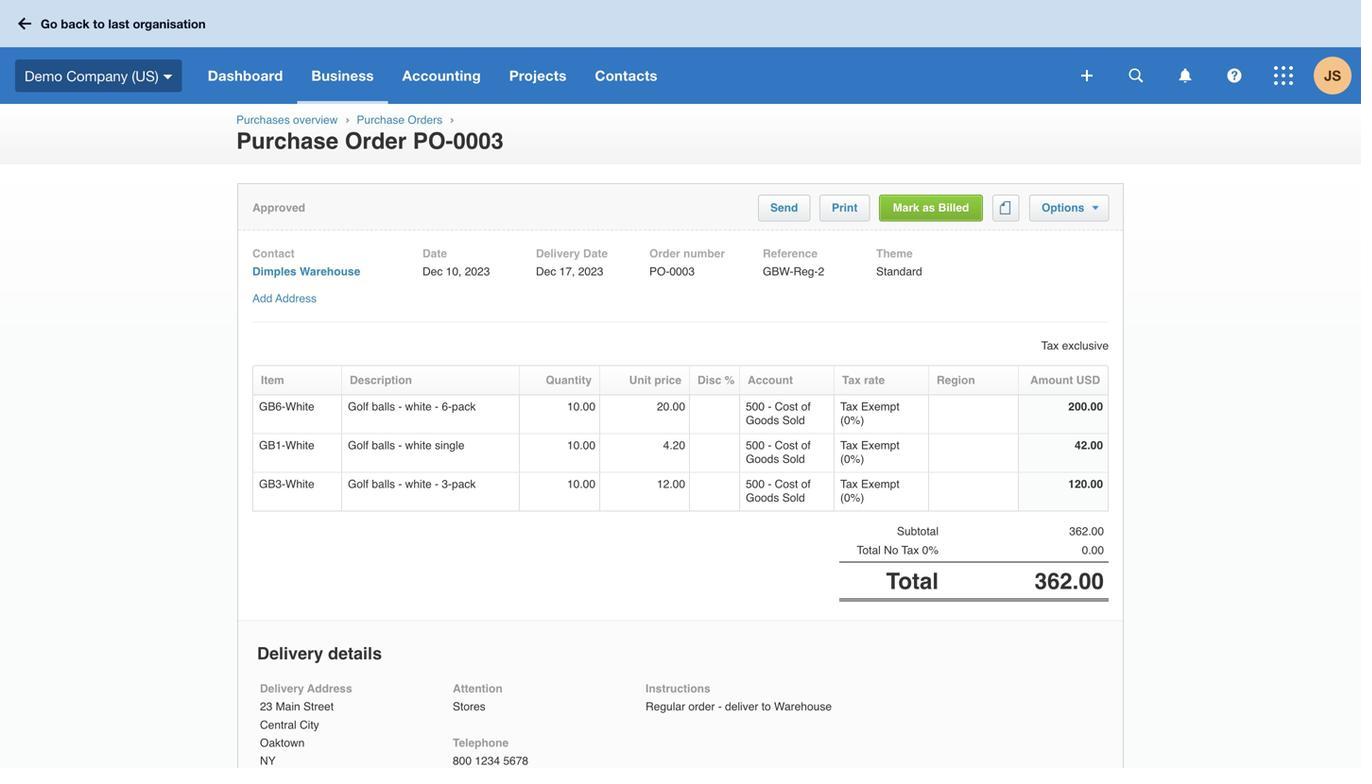 Task type: locate. For each thing, give the bounding box(es) containing it.
1 vertical spatial 362.00
[[1035, 569, 1105, 595]]

500 - cost of goods sold for 12.00
[[746, 478, 811, 505]]

2 2023 from the left
[[578, 265, 604, 279]]

42.00
[[1075, 439, 1104, 453]]

0 horizontal spatial 2023
[[465, 265, 490, 279]]

1 vertical spatial (0%)
[[841, 453, 865, 466]]

single
[[435, 439, 465, 453]]

2 vertical spatial sold
[[783, 492, 805, 505]]

address down dimples warehouse link
[[276, 292, 317, 305]]

0 vertical spatial golf
[[348, 401, 369, 414]]

0 vertical spatial address
[[276, 292, 317, 305]]

accounting
[[402, 67, 481, 84]]

0 vertical spatial warehouse
[[300, 265, 361, 279]]

362.00
[[1070, 525, 1105, 539], [1035, 569, 1105, 595]]

golf balls - white single
[[348, 439, 465, 453]]

2 vertical spatial (0%)
[[841, 492, 865, 505]]

cost for 20.00
[[775, 401, 798, 414]]

pack up single
[[452, 401, 476, 414]]

warehouse right deliver
[[775, 701, 832, 714]]

address for delivery address 23 main street central city oaktown ny
[[307, 683, 352, 696]]

1 balls from the top
[[372, 401, 395, 414]]

exempt
[[862, 401, 900, 414], [862, 439, 900, 453], [862, 478, 900, 491]]

2 golf from the top
[[348, 439, 369, 453]]

order
[[345, 128, 407, 154], [650, 247, 681, 261]]

1 horizontal spatial date
[[584, 247, 608, 261]]

1 vertical spatial cost
[[775, 439, 798, 453]]

2023 right '17,' at the top left of page
[[578, 265, 604, 279]]

delivery for delivery address 23 main street central city oaktown ny
[[260, 683, 304, 696]]

address up street in the left bottom of the page
[[307, 683, 352, 696]]

1 horizontal spatial purchase
[[357, 113, 405, 127]]

0 horizontal spatial po-
[[413, 128, 453, 154]]

0003 for order number po-0003
[[670, 265, 695, 279]]

1 vertical spatial address
[[307, 683, 352, 696]]

1 vertical spatial total
[[887, 569, 939, 595]]

1 vertical spatial to
[[762, 701, 771, 714]]

1 500 from the top
[[746, 401, 765, 414]]

3 white from the top
[[286, 478, 315, 491]]

1 tax exempt (0%) from the top
[[841, 401, 900, 427]]

total for total
[[887, 569, 939, 595]]

order inside order number po-0003
[[650, 247, 681, 261]]

demo
[[25, 67, 62, 84]]

telephone
[[453, 737, 509, 750]]

362.00 down the 0.00
[[1035, 569, 1105, 595]]

address inside delivery address 23 main street central city oaktown ny
[[307, 683, 352, 696]]

0 vertical spatial 0003
[[453, 128, 504, 154]]

1 vertical spatial tax exempt (0%)
[[841, 439, 900, 466]]

3 10.00 from the top
[[567, 478, 596, 491]]

po- right delivery date dec 17, 2023 at the left of the page
[[650, 265, 670, 279]]

2 500 from the top
[[746, 439, 765, 453]]

order
[[689, 701, 715, 714]]

2 vertical spatial 10.00
[[567, 478, 596, 491]]

1 horizontal spatial warehouse
[[775, 701, 832, 714]]

0 horizontal spatial order
[[345, 128, 407, 154]]

2 vertical spatial cost
[[775, 478, 798, 491]]

3 balls from the top
[[372, 478, 395, 491]]

1 golf from the top
[[348, 401, 369, 414]]

contact
[[252, 247, 295, 261]]

0003 down "number"
[[670, 265, 695, 279]]

1 cost from the top
[[775, 401, 798, 414]]

stores
[[453, 701, 486, 714]]

1 vertical spatial golf
[[348, 439, 369, 453]]

po- down 'orders'
[[413, 128, 453, 154]]

delivery inside delivery date dec 17, 2023
[[536, 247, 580, 261]]

1 pack from the top
[[452, 401, 476, 414]]

3 500 - cost of goods sold from the top
[[746, 478, 811, 505]]

2 dec from the left
[[536, 265, 556, 279]]

white for gb3-
[[286, 478, 315, 491]]

to inside banner
[[93, 16, 105, 31]]

1 10.00 from the top
[[567, 401, 596, 414]]

0 vertical spatial cost
[[775, 401, 798, 414]]

1 horizontal spatial to
[[762, 701, 771, 714]]

warehouse
[[300, 265, 361, 279], [775, 701, 832, 714]]

total
[[857, 544, 881, 558], [887, 569, 939, 595]]

account
[[748, 374, 793, 387]]

3 tax exempt (0%) from the top
[[841, 478, 900, 505]]

1 vertical spatial pack
[[452, 478, 476, 491]]

0 vertical spatial to
[[93, 16, 105, 31]]

1 sold from the top
[[783, 414, 805, 427]]

0 horizontal spatial to
[[93, 16, 105, 31]]

attention
[[453, 683, 503, 696]]

2 vertical spatial 500 - cost of goods sold
[[746, 478, 811, 505]]

golf down description in the left of the page
[[348, 401, 369, 414]]

white
[[405, 401, 432, 414], [405, 439, 432, 453], [405, 478, 432, 491]]

tax for 200.00
[[841, 401, 858, 414]]

3 of from the top
[[802, 478, 811, 491]]

3 white from the top
[[405, 478, 432, 491]]

tax exempt (0%) for 4.20
[[841, 439, 900, 466]]

white for 3-
[[405, 478, 432, 491]]

200.00
[[1069, 401, 1104, 414]]

goods
[[746, 414, 780, 427], [746, 453, 780, 466], [746, 492, 780, 505]]

0 vertical spatial of
[[802, 401, 811, 414]]

2 date from the left
[[584, 247, 608, 261]]

1 horizontal spatial dec
[[536, 265, 556, 279]]

golf down golf balls - white single
[[348, 478, 369, 491]]

1 500 - cost of goods sold from the top
[[746, 401, 811, 427]]

to
[[93, 16, 105, 31], [762, 701, 771, 714]]

(0%)
[[841, 414, 865, 427], [841, 453, 865, 466], [841, 492, 865, 505]]

2 vertical spatial tax exempt (0%)
[[841, 478, 900, 505]]

street
[[304, 701, 334, 714]]

central
[[260, 719, 297, 732]]

2 vertical spatial golf
[[348, 478, 369, 491]]

of for 12.00
[[802, 478, 811, 491]]

mark
[[893, 201, 920, 215]]

1 date from the left
[[423, 247, 447, 261]]

order left "number"
[[650, 247, 681, 261]]

2 vertical spatial white
[[286, 478, 315, 491]]

exclusive
[[1063, 340, 1109, 353]]

0 vertical spatial purchase
[[357, 113, 405, 127]]

0 vertical spatial delivery
[[536, 247, 580, 261]]

3 exempt from the top
[[862, 478, 900, 491]]

2 pack from the top
[[452, 478, 476, 491]]

purchases overview
[[236, 113, 338, 127]]

purchase up purchase order po-0003
[[357, 113, 405, 127]]

1 vertical spatial order
[[650, 247, 681, 261]]

pack down single
[[452, 478, 476, 491]]

3 (0%) from the top
[[841, 492, 865, 505]]

date left order number po-0003
[[584, 247, 608, 261]]

500 for 12.00
[[746, 478, 765, 491]]

js
[[1325, 67, 1342, 84]]

gbw-
[[763, 265, 794, 279]]

instructions regular order - deliver to warehouse
[[646, 683, 832, 714]]

0 horizontal spatial 0003
[[453, 128, 504, 154]]

1 vertical spatial 500
[[746, 439, 765, 453]]

1 vertical spatial exempt
[[862, 439, 900, 453]]

golf for golf balls - white - 6-pack
[[348, 401, 369, 414]]

1 horizontal spatial 2023
[[578, 265, 604, 279]]

go
[[41, 16, 58, 31]]

description
[[350, 374, 412, 387]]

1 goods from the top
[[746, 414, 780, 427]]

3 500 from the top
[[746, 478, 765, 491]]

2 vertical spatial exempt
[[862, 478, 900, 491]]

demo company (us) button
[[0, 47, 194, 104]]

500 - cost of goods sold
[[746, 401, 811, 427], [746, 439, 811, 466], [746, 478, 811, 505]]

0 vertical spatial tax exempt (0%)
[[841, 401, 900, 427]]

deliver
[[725, 701, 759, 714]]

3 goods from the top
[[746, 492, 780, 505]]

2023
[[465, 265, 490, 279], [578, 265, 604, 279]]

1 vertical spatial goods
[[746, 453, 780, 466]]

1 vertical spatial 0003
[[670, 265, 695, 279]]

1 vertical spatial white
[[286, 439, 315, 453]]

0 vertical spatial white
[[286, 401, 315, 414]]

of for 20.00
[[802, 401, 811, 414]]

banner containing dashboard
[[0, 0, 1362, 104]]

0 horizontal spatial date
[[423, 247, 447, 261]]

svg image inside the demo company (us) "popup button"
[[163, 74, 173, 79]]

total no tax 0%
[[857, 544, 939, 558]]

delivery details
[[257, 645, 382, 664]]

to right deliver
[[762, 701, 771, 714]]

as
[[923, 201, 936, 215]]

delivery address 23 main street central city oaktown ny
[[260, 683, 352, 769]]

0 vertical spatial goods
[[746, 414, 780, 427]]

10.00 for 20.00
[[567, 401, 596, 414]]

warehouse up add address
[[300, 265, 361, 279]]

0 vertical spatial order
[[345, 128, 407, 154]]

3-
[[442, 478, 452, 491]]

500
[[746, 401, 765, 414], [746, 439, 765, 453], [746, 478, 765, 491]]

2 10.00 from the top
[[567, 439, 596, 453]]

dec left '17,' at the top left of page
[[536, 265, 556, 279]]

svg image
[[18, 17, 31, 30], [1130, 69, 1144, 83], [1082, 70, 1093, 81], [163, 74, 173, 79]]

total down total no tax 0%
[[887, 569, 939, 595]]

2 vertical spatial 500
[[746, 478, 765, 491]]

1 of from the top
[[802, 401, 811, 414]]

0 vertical spatial balls
[[372, 401, 395, 414]]

white for gb6-
[[286, 401, 315, 414]]

svg image
[[1275, 66, 1294, 85], [1180, 69, 1192, 83], [1228, 69, 1242, 83]]

2023 right 10,
[[465, 265, 490, 279]]

2 vertical spatial white
[[405, 478, 432, 491]]

number
[[684, 247, 725, 261]]

sold for 4.20
[[783, 453, 805, 466]]

balls down golf balls - white - 6-pack
[[372, 439, 395, 453]]

1 vertical spatial purchase
[[236, 128, 339, 154]]

3 golf from the top
[[348, 478, 369, 491]]

0 vertical spatial pack
[[452, 401, 476, 414]]

1 vertical spatial of
[[802, 439, 811, 453]]

purchases
[[236, 113, 290, 127]]

1 horizontal spatial po-
[[650, 265, 670, 279]]

date inside the date dec 10, 2023
[[423, 247, 447, 261]]

balls for golf balls - white - 3-pack
[[372, 478, 395, 491]]

1 (0%) from the top
[[841, 414, 865, 427]]

cost
[[775, 401, 798, 414], [775, 439, 798, 453], [775, 478, 798, 491]]

2 vertical spatial delivery
[[260, 683, 304, 696]]

1 dec from the left
[[423, 265, 443, 279]]

1 vertical spatial warehouse
[[775, 701, 832, 714]]

0 vertical spatial 500
[[746, 401, 765, 414]]

1 vertical spatial 10.00
[[567, 439, 596, 453]]

- inside the instructions regular order - deliver to warehouse
[[718, 701, 722, 714]]

to left last
[[93, 16, 105, 31]]

main
[[276, 701, 300, 714]]

white left single
[[405, 439, 432, 453]]

2 of from the top
[[802, 439, 811, 453]]

golf for golf balls - white - 3-pack
[[348, 478, 369, 491]]

0003 inside order number po-0003
[[670, 265, 695, 279]]

10.00 for 4.20
[[567, 439, 596, 453]]

po-
[[413, 128, 453, 154], [650, 265, 670, 279]]

0 vertical spatial white
[[405, 401, 432, 414]]

2 vertical spatial balls
[[372, 478, 395, 491]]

delivery inside delivery address 23 main street central city oaktown ny
[[260, 683, 304, 696]]

2 balls from the top
[[372, 439, 395, 453]]

1 vertical spatial delivery
[[257, 645, 323, 664]]

2 white from the top
[[405, 439, 432, 453]]

balls down golf balls - white single
[[372, 478, 395, 491]]

1 horizontal spatial order
[[650, 247, 681, 261]]

362.00 up the 0.00
[[1070, 525, 1105, 539]]

options button
[[1042, 201, 1099, 215]]

white up gb1-white
[[286, 401, 315, 414]]

golf down golf balls - white - 6-pack
[[348, 439, 369, 453]]

3 sold from the top
[[783, 492, 805, 505]]

dec
[[423, 265, 443, 279], [536, 265, 556, 279]]

send button
[[771, 201, 798, 215]]

0 vertical spatial 500 - cost of goods sold
[[746, 401, 811, 427]]

0 horizontal spatial total
[[857, 544, 881, 558]]

1 white from the top
[[286, 401, 315, 414]]

1 horizontal spatial 0003
[[670, 265, 695, 279]]

po- inside order number po-0003
[[650, 265, 670, 279]]

362.00 for subtotal
[[1070, 525, 1105, 539]]

purchase down purchases overview link
[[236, 128, 339, 154]]

purchase
[[357, 113, 405, 127], [236, 128, 339, 154]]

of
[[802, 401, 811, 414], [802, 439, 811, 453], [802, 478, 811, 491]]

white left 3-
[[405, 478, 432, 491]]

date up 10,
[[423, 247, 447, 261]]

banner
[[0, 0, 1362, 104]]

0 horizontal spatial purchase
[[236, 128, 339, 154]]

dimples warehouse link
[[252, 265, 361, 279]]

17,
[[560, 265, 575, 279]]

1 vertical spatial white
[[405, 439, 432, 453]]

instructions
[[646, 683, 711, 696]]

1 vertical spatial po-
[[650, 265, 670, 279]]

sold for 20.00
[[783, 414, 805, 427]]

tax rate
[[843, 374, 885, 387]]

golf balls - white - 6-pack
[[348, 401, 476, 414]]

white up gb3-white
[[286, 439, 315, 453]]

2 exempt from the top
[[862, 439, 900, 453]]

0 horizontal spatial warehouse
[[300, 265, 361, 279]]

white left '6-'
[[405, 401, 432, 414]]

purchase order po-0003
[[236, 128, 504, 154]]

gb1-white
[[259, 439, 315, 453]]

2 goods from the top
[[746, 453, 780, 466]]

balls
[[372, 401, 395, 414], [372, 439, 395, 453], [372, 478, 395, 491]]

1 vertical spatial sold
[[783, 453, 805, 466]]

purchase orders
[[357, 113, 443, 127]]

2 (0%) from the top
[[841, 453, 865, 466]]

2 vertical spatial goods
[[746, 492, 780, 505]]

1 horizontal spatial svg image
[[1228, 69, 1242, 83]]

2 cost from the top
[[775, 439, 798, 453]]

120.00
[[1069, 478, 1104, 491]]

goods for 20.00
[[746, 414, 780, 427]]

1 vertical spatial 500 - cost of goods sold
[[746, 439, 811, 466]]

6-
[[442, 401, 452, 414]]

0 vertical spatial total
[[857, 544, 881, 558]]

0 vertical spatial exempt
[[862, 401, 900, 414]]

tax
[[1042, 340, 1059, 353], [843, 374, 861, 387], [841, 401, 858, 414], [841, 439, 858, 453], [841, 478, 858, 491], [902, 544, 919, 558]]

(0%) for 12.00
[[841, 492, 865, 505]]

usd
[[1077, 374, 1101, 387]]

1 vertical spatial balls
[[372, 439, 395, 453]]

2 vertical spatial of
[[802, 478, 811, 491]]

1 2023 from the left
[[465, 265, 490, 279]]

dimples
[[252, 265, 297, 279]]

3 cost from the top
[[775, 478, 798, 491]]

add
[[252, 292, 273, 305]]

0003 down accounting
[[453, 128, 504, 154]]

500 - cost of goods sold for 4.20
[[746, 439, 811, 466]]

0 horizontal spatial dec
[[423, 265, 443, 279]]

2 500 - cost of goods sold from the top
[[746, 439, 811, 466]]

mark as billed
[[893, 201, 970, 215]]

order down purchase orders
[[345, 128, 407, 154]]

golf
[[348, 401, 369, 414], [348, 439, 369, 453], [348, 478, 369, 491]]

white down gb1-white
[[286, 478, 315, 491]]

pack for 3-
[[452, 478, 476, 491]]

white for gb1-
[[286, 439, 315, 453]]

1 horizontal spatial total
[[887, 569, 939, 595]]

1 exempt from the top
[[862, 401, 900, 414]]

0 vertical spatial (0%)
[[841, 414, 865, 427]]

0 vertical spatial po-
[[413, 128, 453, 154]]

balls down description in the left of the page
[[372, 401, 395, 414]]

2023 inside delivery date dec 17, 2023
[[578, 265, 604, 279]]

2 tax exempt (0%) from the top
[[841, 439, 900, 466]]

4.20
[[664, 439, 686, 453]]

delivery
[[536, 247, 580, 261], [257, 645, 323, 664], [260, 683, 304, 696]]

2 sold from the top
[[783, 453, 805, 466]]

gb3-white
[[259, 478, 315, 491]]

0 vertical spatial 362.00
[[1070, 525, 1105, 539]]

500 - cost of goods sold for 20.00
[[746, 401, 811, 427]]

0 vertical spatial sold
[[783, 414, 805, 427]]

total left no
[[857, 544, 881, 558]]

print
[[832, 201, 858, 215]]

0 vertical spatial 10.00
[[567, 401, 596, 414]]

dec left 10,
[[423, 265, 443, 279]]

1 white from the top
[[405, 401, 432, 414]]

500 for 20.00
[[746, 401, 765, 414]]

2 white from the top
[[286, 439, 315, 453]]



Task type: vqa. For each thing, say whether or not it's contained in the screenshot.
More
no



Task type: describe. For each thing, give the bounding box(es) containing it.
tax for 120.00
[[841, 478, 858, 491]]

no
[[884, 544, 899, 558]]

2
[[818, 265, 825, 279]]

amount
[[1031, 374, 1074, 387]]

500 for 4.20
[[746, 439, 765, 453]]

svg image inside go back to last organisation link
[[18, 17, 31, 30]]

gb6-
[[259, 401, 286, 414]]

goods for 4.20
[[746, 453, 780, 466]]

date dec 10, 2023
[[423, 247, 490, 279]]

golf for golf balls - white single
[[348, 439, 369, 453]]

white for 6-
[[405, 401, 432, 414]]

purchase for purchase orders
[[357, 113, 405, 127]]

purchases overview link
[[236, 113, 338, 127]]

standard
[[877, 265, 923, 279]]

exempt for 200.00
[[862, 401, 900, 414]]

options
[[1042, 201, 1085, 215]]

contacts
[[595, 67, 658, 84]]

1234
[[475, 755, 500, 769]]

12.00
[[657, 478, 686, 491]]

last
[[108, 16, 129, 31]]

cost for 12.00
[[775, 478, 798, 491]]

cost for 4.20
[[775, 439, 798, 453]]

telephone 800 1234 5678
[[453, 737, 529, 769]]

362.00 for total
[[1035, 569, 1105, 595]]

tax for amount usd
[[843, 374, 861, 387]]

purchase for purchase order po-0003
[[236, 128, 339, 154]]

region
[[937, 374, 976, 387]]

gb6-white
[[259, 401, 315, 414]]

delivery date dec 17, 2023
[[536, 247, 608, 279]]

business
[[312, 67, 374, 84]]

organisation
[[133, 16, 206, 31]]

po- for number
[[650, 265, 670, 279]]

reg-
[[794, 265, 818, 279]]

dec inside the date dec 10, 2023
[[423, 265, 443, 279]]

back
[[61, 16, 90, 31]]

send
[[771, 201, 798, 215]]

exempt for 120.00
[[862, 478, 900, 491]]

quantity
[[546, 374, 592, 387]]

item
[[261, 374, 284, 387]]

exempt for 42.00
[[862, 439, 900, 453]]

attention stores
[[453, 683, 503, 714]]

total for total no tax 0%
[[857, 544, 881, 558]]

price
[[655, 374, 682, 387]]

go back to last organisation link
[[11, 7, 217, 40]]

20.00
[[657, 401, 686, 414]]

ny
[[260, 755, 276, 769]]

theme
[[877, 247, 913, 261]]

dec inside delivery date dec 17, 2023
[[536, 265, 556, 279]]

add address
[[252, 292, 317, 305]]

gb1-
[[259, 439, 286, 453]]

tax exclusive
[[1042, 340, 1109, 353]]

5678
[[503, 755, 529, 769]]

pack for 6-
[[452, 401, 476, 414]]

delivery for delivery date dec 17, 2023
[[536, 247, 580, 261]]

dashboard link
[[194, 47, 297, 104]]

tax exempt (0%) for 20.00
[[841, 401, 900, 427]]

balls for golf balls - white single
[[372, 439, 395, 453]]

regular
[[646, 701, 686, 714]]

golf balls - white - 3-pack
[[348, 478, 476, 491]]

go back to last organisation
[[41, 16, 206, 31]]

dimples warehouse
[[252, 265, 361, 279]]

0.00
[[1082, 544, 1105, 558]]

warehouse inside the instructions regular order - deliver to warehouse
[[775, 701, 832, 714]]

23
[[260, 701, 273, 714]]

accounting button
[[388, 47, 495, 104]]

of for 4.20
[[802, 439, 811, 453]]

company
[[66, 67, 128, 84]]

orders
[[408, 113, 443, 127]]

address for add address
[[276, 292, 317, 305]]

theme standard
[[877, 247, 923, 279]]

tax exempt (0%) for 12.00
[[841, 478, 900, 505]]

oaktown
[[260, 737, 305, 750]]

0%
[[923, 544, 939, 558]]

disc
[[698, 374, 722, 387]]

date inside delivery date dec 17, 2023
[[584, 247, 608, 261]]

approved
[[252, 201, 305, 215]]

800
[[453, 755, 472, 769]]

rate
[[864, 374, 885, 387]]

10,
[[446, 265, 462, 279]]

po- for order
[[413, 128, 453, 154]]

overview
[[293, 113, 338, 127]]

%
[[725, 374, 735, 387]]

details
[[328, 645, 382, 664]]

gb3-
[[259, 478, 286, 491]]

mark as billed button
[[893, 201, 970, 215]]

purchase orders link
[[357, 113, 443, 127]]

(0%) for 20.00
[[841, 414, 865, 427]]

projects
[[509, 67, 567, 84]]

0003 for purchase order po-0003
[[453, 128, 504, 154]]

city
[[300, 719, 319, 732]]

sold for 12.00
[[783, 492, 805, 505]]

balls for golf balls - white - 6-pack
[[372, 401, 395, 414]]

amount usd
[[1031, 374, 1101, 387]]

demo company (us)
[[25, 67, 159, 84]]

dashboard
[[208, 67, 283, 84]]

0 horizontal spatial svg image
[[1180, 69, 1192, 83]]

goods for 12.00
[[746, 492, 780, 505]]

(0%) for 4.20
[[841, 453, 865, 466]]

delivery for delivery details
[[257, 645, 323, 664]]

to inside the instructions regular order - deliver to warehouse
[[762, 701, 771, 714]]

reference
[[763, 247, 818, 261]]

reference gbw-reg-2
[[763, 247, 825, 279]]

tax for 42.00
[[841, 439, 858, 453]]

disc %
[[698, 374, 735, 387]]

(us)
[[132, 67, 159, 84]]

2 horizontal spatial svg image
[[1275, 66, 1294, 85]]

2023 inside the date dec 10, 2023
[[465, 265, 490, 279]]

add address link
[[252, 292, 317, 305]]

projects button
[[495, 47, 581, 104]]

10.00 for 12.00
[[567, 478, 596, 491]]



